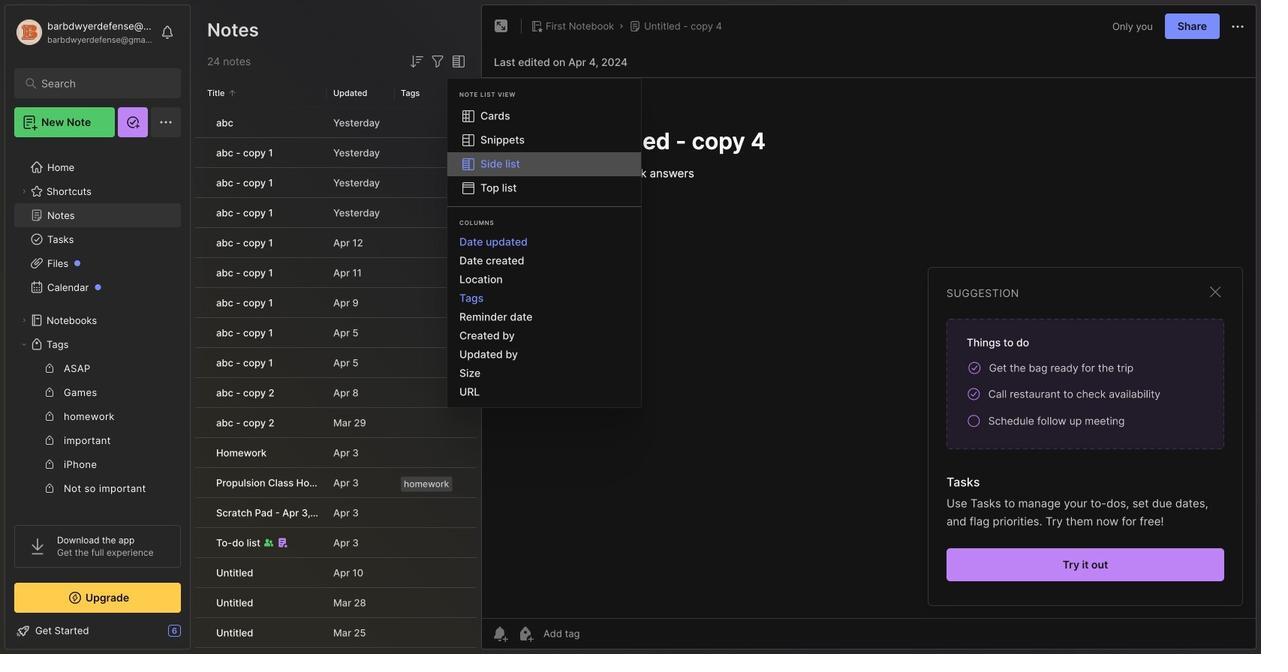 Task type: locate. For each thing, give the bounding box(es) containing it.
None search field
[[41, 74, 161, 92]]

Sort options field
[[408, 53, 426, 71]]

group
[[14, 357, 181, 655]]

View options field
[[447, 53, 468, 71]]

1 dropdown list menu from the top
[[447, 104, 641, 200]]

Note Editor text field
[[482, 77, 1256, 619]]

menu item
[[447, 152, 641, 176]]

dropdown list menu
[[447, 104, 641, 200], [447, 233, 641, 402]]

click to collapse image
[[190, 627, 201, 645]]

Add tag field
[[542, 628, 655, 641]]

add filters image
[[429, 53, 447, 71]]

cell
[[195, 108, 207, 137], [195, 138, 207, 167], [195, 168, 207, 197], [195, 198, 207, 228], [195, 228, 207, 258], [195, 258, 207, 288], [195, 288, 207, 318], [195, 318, 207, 348], [195, 348, 207, 378], [195, 378, 207, 408], [195, 408, 207, 438], [195, 438, 207, 468], [195, 469, 207, 498], [195, 499, 207, 528], [195, 529, 207, 558], [195, 559, 207, 588], [195, 589, 207, 618], [195, 619, 207, 648], [327, 649, 395, 655], [395, 649, 477, 655]]

1 vertical spatial dropdown list menu
[[447, 233, 641, 402]]

tree
[[5, 146, 190, 655]]

row group
[[195, 108, 477, 655]]

0 vertical spatial dropdown list menu
[[447, 104, 641, 200]]

Account field
[[14, 17, 153, 47]]

note window element
[[481, 5, 1257, 654]]

add tag image
[[517, 625, 535, 643]]

More actions field
[[1229, 17, 1247, 36]]



Task type: describe. For each thing, give the bounding box(es) containing it.
expand tags image
[[20, 340, 29, 349]]

add a reminder image
[[491, 625, 509, 643]]

tree inside 'main' element
[[5, 146, 190, 655]]

2 dropdown list menu from the top
[[447, 233, 641, 402]]

more actions image
[[1229, 18, 1247, 36]]

expand notebooks image
[[20, 316, 29, 325]]

expand note image
[[493, 17, 511, 35]]

Add filters field
[[429, 53, 447, 71]]

group inside 'main' element
[[14, 357, 181, 655]]

Search text field
[[41, 77, 161, 91]]

main element
[[0, 0, 195, 655]]

none search field inside 'main' element
[[41, 74, 161, 92]]

Help and Learning task checklist field
[[5, 619, 190, 643]]



Task type: vqa. For each thing, say whether or not it's contained in the screenshot.
Add tag Image
yes



